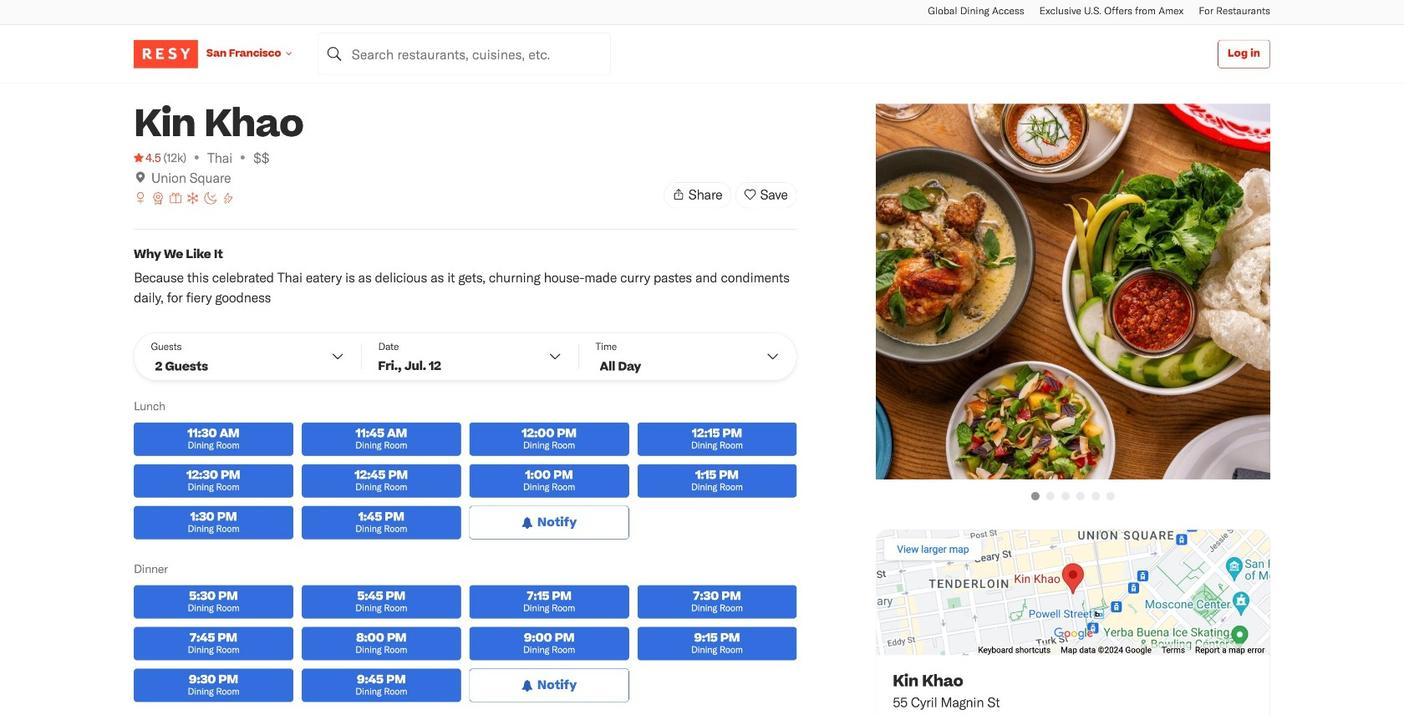 Task type: describe. For each thing, give the bounding box(es) containing it.
4.5 out of 5 stars image
[[134, 149, 161, 166]]



Task type: locate. For each thing, give the bounding box(es) containing it.
Search restaurants, cuisines, etc. text field
[[318, 33, 611, 75]]

None field
[[318, 33, 611, 75]]



Task type: vqa. For each thing, say whether or not it's contained in the screenshot.
4.7 OUT OF 5 STARS icon
no



